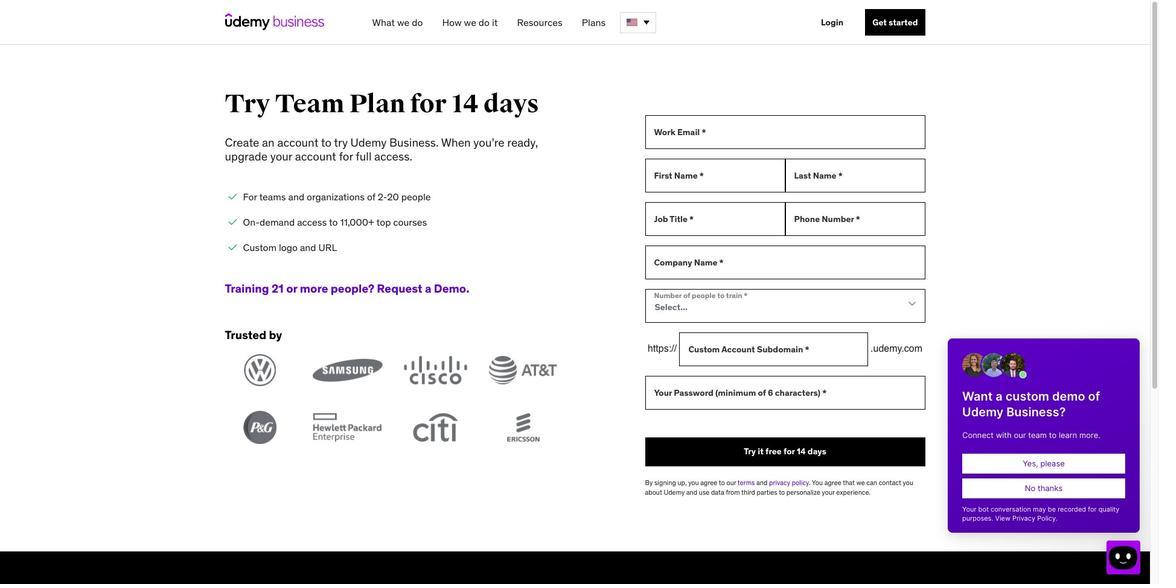 Task type: vqa. For each thing, say whether or not it's contained in the screenshot.
Training 21 or more people? Request a Demo.
yes



Task type: locate. For each thing, give the bounding box(es) containing it.
* right title
[[690, 214, 694, 224]]

try it free for 14 days button
[[645, 438, 925, 467]]

do for how we do it
[[479, 16, 490, 28]]

days up the you
[[808, 446, 827, 457]]

do right the how
[[479, 16, 490, 28]]

p&g logo image
[[225, 411, 295, 444]]

0 horizontal spatial number
[[654, 291, 682, 300]]

teams
[[259, 191, 286, 203]]

0 horizontal spatial do
[[412, 16, 423, 28]]

try inside 'button'
[[744, 446, 756, 457]]

you
[[812, 479, 823, 487]]

and left url
[[300, 241, 316, 253]]

create
[[225, 135, 259, 150]]

days
[[484, 89, 539, 119], [808, 446, 827, 457]]

14 right the free
[[797, 446, 806, 457]]

organizations
[[307, 191, 365, 203]]

1 horizontal spatial udemy
[[664, 489, 685, 497]]

work email *
[[654, 127, 706, 138]]

url
[[318, 241, 337, 253]]

1 horizontal spatial try
[[744, 446, 756, 457]]

try
[[225, 89, 270, 119], [744, 446, 756, 457]]

https://
[[645, 344, 680, 355]]

14 up when
[[451, 89, 479, 119]]

it inside 'button'
[[758, 446, 764, 457]]

1 vertical spatial custom
[[689, 344, 720, 355]]

0 horizontal spatial you
[[688, 479, 699, 487]]

0 vertical spatial custom
[[243, 241, 277, 253]]

* right email
[[702, 127, 706, 138]]

privacy
[[769, 479, 790, 487]]

your inside 'create an account to try udemy business. when you're ready, upgrade your account for full access.'
[[270, 149, 292, 164]]

0 vertical spatial for
[[410, 89, 447, 119]]

try for try team plan for 14 days
[[225, 89, 270, 119]]

policy
[[792, 479, 809, 487]]

* right first
[[700, 170, 704, 181]]

about
[[645, 489, 662, 497]]

0 vertical spatial days
[[484, 89, 539, 119]]

days inside 'button'
[[808, 446, 827, 457]]

name right first
[[674, 170, 698, 181]]

1 horizontal spatial your
[[822, 489, 835, 497]]

subdomain
[[757, 344, 803, 355]]

try up create
[[225, 89, 270, 119]]

1 you from the left
[[688, 479, 699, 487]]

it right the how
[[492, 16, 498, 28]]

2 horizontal spatial of
[[758, 388, 766, 398]]

Phone Number * telephone field
[[785, 202, 925, 236]]

data
[[711, 489, 724, 497]]

to right access
[[329, 216, 338, 228]]

on-demand access to 11,000+ top courses
[[243, 216, 427, 228]]

0 vertical spatial 14
[[451, 89, 479, 119]]

we inside dropdown button
[[397, 16, 410, 28]]

account up the organizations
[[295, 149, 336, 164]]

last name *
[[794, 170, 843, 181]]

signing
[[654, 479, 676, 487]]

for
[[243, 191, 257, 203]]

phone number *
[[794, 214, 860, 224]]

custom for custom logo and url
[[243, 241, 277, 253]]

custom for custom account subdomain *
[[689, 344, 720, 355]]

0 vertical spatial try
[[225, 89, 270, 119]]

trusted by
[[225, 328, 282, 342]]

it
[[492, 16, 498, 28], [758, 446, 764, 457]]

business.
[[389, 135, 439, 150]]

do inside popup button
[[479, 16, 490, 28]]

0 horizontal spatial days
[[484, 89, 539, 119]]

days for try it free for 14 days
[[808, 446, 827, 457]]

can
[[867, 479, 877, 487]]

password
[[674, 388, 714, 398]]

to left try
[[321, 135, 332, 150]]

your
[[654, 388, 672, 398]]

First Name * text field
[[645, 159, 785, 192]]

access
[[297, 216, 327, 228]]

that
[[843, 479, 855, 487]]

we for how
[[464, 16, 476, 28]]

you're
[[474, 135, 505, 150]]

people
[[401, 191, 431, 203], [692, 291, 716, 300]]

of left 2-
[[367, 191, 376, 203]]

to for account
[[321, 135, 332, 150]]

more
[[300, 282, 328, 296]]

do inside dropdown button
[[412, 16, 423, 28]]

custom
[[243, 241, 277, 253], [689, 344, 720, 355]]

get started link
[[865, 9, 925, 36]]

* for last name *
[[838, 170, 843, 181]]

you right up,
[[688, 479, 699, 487]]

of left 6
[[758, 388, 766, 398]]

2 vertical spatial for
[[784, 446, 795, 457]]

train
[[726, 291, 742, 300]]

1 do from the left
[[412, 16, 423, 28]]

for right the free
[[784, 446, 795, 457]]

and left use
[[686, 489, 697, 497]]

0 horizontal spatial we
[[397, 16, 410, 28]]

1 vertical spatial of
[[683, 291, 690, 300]]

2 you from the left
[[903, 479, 914, 487]]

1 horizontal spatial agree
[[825, 479, 842, 487]]

terms link
[[738, 479, 755, 487]]

for for try team plan for 14 days
[[410, 89, 447, 119]]

1 horizontal spatial it
[[758, 446, 764, 457]]

1 horizontal spatial do
[[479, 16, 490, 28]]

and inside . you agree that we can contact you about udemy and use data from third parties to personalize your experience.
[[686, 489, 697, 497]]

1 horizontal spatial we
[[464, 16, 476, 28]]

1 vertical spatial for
[[339, 149, 353, 164]]

it left the free
[[758, 446, 764, 457]]

* for work email *
[[702, 127, 706, 138]]

account
[[277, 135, 318, 150], [295, 149, 336, 164]]

name right last
[[813, 170, 837, 181]]

0 horizontal spatial for
[[339, 149, 353, 164]]

citi logo image
[[400, 411, 470, 444]]

1 horizontal spatial 14
[[797, 446, 806, 457]]

1 vertical spatial days
[[808, 446, 827, 457]]

0 vertical spatial udemy
[[351, 135, 387, 150]]

udemy inside 'create an account to try udemy business. when you're ready, upgrade your account for full access.'
[[351, 135, 387, 150]]

we right the what
[[397, 16, 410, 28]]

* up number of people to train *
[[719, 257, 724, 268]]

1 vertical spatial people
[[692, 291, 716, 300]]

* right characters)
[[823, 388, 827, 398]]

do right the what
[[412, 16, 423, 28]]

for for try it free for 14 days
[[784, 446, 795, 457]]

and up parties
[[757, 479, 768, 487]]

Job Title * text field
[[645, 202, 785, 236]]

0 horizontal spatial of
[[367, 191, 376, 203]]

1 vertical spatial try
[[744, 446, 756, 457]]

number down the company
[[654, 291, 682, 300]]

2 horizontal spatial for
[[784, 446, 795, 457]]

1 horizontal spatial for
[[410, 89, 447, 119]]

and right teams
[[288, 191, 304, 203]]

0 horizontal spatial 14
[[451, 89, 479, 119]]

to down privacy
[[779, 489, 785, 497]]

1 vertical spatial it
[[758, 446, 764, 457]]

resources
[[517, 16, 563, 28]]

1 horizontal spatial days
[[808, 446, 827, 457]]

* down last name * text box
[[856, 214, 860, 224]]

we for what
[[397, 16, 410, 28]]

by
[[269, 328, 282, 342]]

how we do it
[[442, 16, 498, 28]]

name for first
[[674, 170, 698, 181]]

team
[[275, 89, 344, 119]]

characters)
[[775, 388, 821, 398]]

ericsson logo image
[[488, 411, 558, 444]]

1 vertical spatial 14
[[797, 446, 806, 457]]

to left our in the bottom right of the page
[[719, 479, 725, 487]]

your down the you
[[822, 489, 835, 497]]

1 vertical spatial udemy
[[664, 489, 685, 497]]

job
[[654, 214, 668, 224]]

0 vertical spatial people
[[401, 191, 431, 203]]

agree right the you
[[825, 479, 842, 487]]

number right phone
[[822, 214, 854, 224]]

0 vertical spatial it
[[492, 16, 498, 28]]

email
[[677, 127, 700, 138]]

ready,
[[507, 135, 538, 150]]

14
[[451, 89, 479, 119], [797, 446, 806, 457]]

try
[[334, 135, 348, 150]]

custom account subdomain *
[[689, 344, 810, 355]]

access.
[[374, 149, 412, 164]]

udemy down up,
[[664, 489, 685, 497]]

for
[[410, 89, 447, 119], [339, 149, 353, 164], [784, 446, 795, 457]]

*
[[702, 127, 706, 138], [700, 170, 704, 181], [838, 170, 843, 181], [690, 214, 694, 224], [856, 214, 860, 224], [719, 257, 724, 268], [744, 291, 748, 300], [805, 344, 810, 355], [823, 388, 827, 398]]

for left full
[[339, 149, 353, 164]]

agree up use
[[701, 479, 718, 487]]

people right 20 at the top of the page
[[401, 191, 431, 203]]

0 horizontal spatial custom
[[243, 241, 277, 253]]

custom left account
[[689, 344, 720, 355]]

0 horizontal spatial your
[[270, 149, 292, 164]]

people left train
[[692, 291, 716, 300]]

what
[[372, 16, 395, 28]]

0 vertical spatial of
[[367, 191, 376, 203]]

. you agree that we can contact you about udemy and use data from third parties to personalize your experience.
[[645, 479, 914, 497]]

login
[[821, 17, 844, 28]]

of down company name *
[[683, 291, 690, 300]]

0 vertical spatial number
[[822, 214, 854, 224]]

login button
[[814, 9, 851, 36]]

1 vertical spatial your
[[822, 489, 835, 497]]

0 horizontal spatial it
[[492, 16, 498, 28]]

for inside 'button'
[[784, 446, 795, 457]]

your right upgrade
[[270, 149, 292, 164]]

days up "ready,"
[[484, 89, 539, 119]]

0 horizontal spatial udemy
[[351, 135, 387, 150]]

logo
[[279, 241, 298, 253]]

plans button
[[577, 11, 611, 33]]

do for what we do
[[412, 16, 423, 28]]

0 horizontal spatial try
[[225, 89, 270, 119]]

for up business.
[[410, 89, 447, 119]]

1 horizontal spatial you
[[903, 479, 914, 487]]

14 inside 'button'
[[797, 446, 806, 457]]

Custom Account Subdomain * text field
[[680, 333, 868, 366]]

.udemy.com
[[868, 344, 925, 355]]

we left "can"
[[857, 479, 865, 487]]

company
[[654, 257, 692, 268]]

we inside popup button
[[464, 16, 476, 28]]

and
[[288, 191, 304, 203], [300, 241, 316, 253], [757, 479, 768, 487], [686, 489, 697, 497]]

2 agree from the left
[[825, 479, 842, 487]]

udemy right try
[[351, 135, 387, 150]]

to
[[321, 135, 332, 150], [329, 216, 338, 228], [717, 291, 725, 300], [719, 479, 725, 487], [779, 489, 785, 497]]

custom down on- in the left top of the page
[[243, 241, 277, 253]]

* for company name *
[[719, 257, 724, 268]]

top
[[377, 216, 391, 228]]

number
[[822, 214, 854, 224], [654, 291, 682, 300]]

people?
[[331, 282, 374, 296]]

to inside 'create an account to try udemy business. when you're ready, upgrade your account for full access.'
[[321, 135, 332, 150]]

* right last
[[838, 170, 843, 181]]

to left train
[[717, 291, 725, 300]]

2 do from the left
[[479, 16, 490, 28]]

1 horizontal spatial of
[[683, 291, 690, 300]]

we right the how
[[464, 16, 476, 28]]

20
[[387, 191, 399, 203]]

name right the company
[[694, 257, 718, 268]]

menu navigation
[[363, 0, 925, 45]]

first name *
[[654, 170, 704, 181]]

to for people
[[717, 291, 725, 300]]

try team plan for 14 days
[[225, 89, 539, 119]]

you right contact
[[903, 479, 914, 487]]

0 vertical spatial your
[[270, 149, 292, 164]]

1 horizontal spatial custom
[[689, 344, 720, 355]]

at&t logo image
[[488, 354, 558, 387]]

2 horizontal spatial we
[[857, 479, 865, 487]]

try left the free
[[744, 446, 756, 457]]

0 horizontal spatial agree
[[701, 479, 718, 487]]

1 horizontal spatial people
[[692, 291, 716, 300]]

* for job title *
[[690, 214, 694, 224]]



Task type: describe. For each thing, give the bounding box(es) containing it.
you inside . you agree that we can contact you about udemy and use data from third parties to personalize your experience.
[[903, 479, 914, 487]]

third
[[741, 489, 755, 497]]

terms
[[738, 479, 755, 487]]

title
[[670, 214, 688, 224]]

how
[[442, 16, 462, 28]]

6
[[768, 388, 773, 398]]

custom logo and url
[[243, 241, 337, 253]]

21
[[272, 282, 284, 296]]

14 for plan
[[451, 89, 479, 119]]

account
[[722, 344, 755, 355]]

demand
[[260, 216, 295, 228]]

volkswagen logo image
[[225, 354, 295, 387]]

* for phone number *
[[856, 214, 860, 224]]

to inside . you agree that we can contact you about udemy and use data from third parties to personalize your experience.
[[779, 489, 785, 497]]

your inside . you agree that we can contact you about udemy and use data from third parties to personalize your experience.
[[822, 489, 835, 497]]

what we do button
[[367, 11, 428, 33]]

.
[[809, 479, 811, 487]]

we inside . you agree that we can contact you about udemy and use data from third parties to personalize your experience.
[[857, 479, 865, 487]]

Last Name * text field
[[785, 159, 925, 192]]

free
[[766, 446, 782, 457]]

for inside 'create an account to try udemy business. when you're ready, upgrade your account for full access.'
[[339, 149, 353, 164]]

started
[[889, 17, 918, 28]]

agree inside . you agree that we can contact you about udemy and use data from third parties to personalize your experience.
[[825, 479, 842, 487]]

(minimum
[[715, 388, 756, 398]]

* right train
[[744, 291, 748, 300]]

it inside popup button
[[492, 16, 498, 28]]

by
[[645, 479, 653, 487]]

samsung logo image
[[312, 354, 383, 387]]

hewlett packard enterprise logo image
[[312, 411, 383, 444]]

udemy business image
[[225, 13, 324, 30]]

full
[[356, 149, 372, 164]]

plans
[[582, 16, 606, 28]]

work
[[654, 127, 676, 138]]

first
[[654, 170, 672, 181]]

Work Email * email field
[[645, 115, 925, 149]]

last
[[794, 170, 811, 181]]

job title *
[[654, 214, 694, 224]]

courses
[[393, 216, 427, 228]]

plan
[[349, 89, 405, 119]]

training 21 or more people? request a demo. link
[[225, 282, 469, 296]]

from
[[726, 489, 740, 497]]

2 vertical spatial of
[[758, 388, 766, 398]]

your password (minimum of 6 characters) *
[[654, 388, 827, 398]]

for teams and organizations of 2-20 people
[[243, 191, 431, 203]]

1 horizontal spatial number
[[822, 214, 854, 224]]

training
[[225, 282, 269, 296]]

try it free for 14 days
[[744, 446, 827, 457]]

1 agree from the left
[[701, 479, 718, 487]]

contact
[[879, 479, 901, 487]]

udemy inside . you agree that we can contact you about udemy and use data from third parties to personalize your experience.
[[664, 489, 685, 497]]

experience.
[[836, 489, 871, 497]]

to for access
[[329, 216, 338, 228]]

use
[[699, 489, 710, 497]]

1 vertical spatial number
[[654, 291, 682, 300]]

phone
[[794, 214, 820, 224]]

what we do
[[372, 16, 423, 28]]

request
[[377, 282, 423, 296]]

when
[[441, 135, 471, 150]]

privacy policy link
[[769, 479, 809, 487]]

footer element
[[225, 552, 925, 584]]

Company Name * text field
[[645, 246, 925, 279]]

personalize
[[787, 489, 821, 497]]

* right subdomain on the right bottom of the page
[[805, 344, 810, 355]]

11,000+
[[340, 216, 374, 228]]

a
[[425, 282, 431, 296]]

name for last
[[813, 170, 837, 181]]

training 21 or more people? request a demo.
[[225, 282, 469, 296]]

create an account to try udemy business. when you're ready, upgrade your account for full access.
[[225, 135, 538, 164]]

14 for free
[[797, 446, 806, 457]]

trusted
[[225, 328, 266, 342]]

cisco logo image
[[400, 354, 470, 387]]

resources button
[[512, 11, 567, 33]]

days for try team plan for 14 days
[[484, 89, 539, 119]]

up,
[[678, 479, 687, 487]]

company name *
[[654, 257, 724, 268]]

our
[[727, 479, 736, 487]]

number of people to train *
[[654, 291, 748, 300]]

* for first name *
[[700, 170, 704, 181]]

demo.
[[434, 282, 469, 296]]

get started
[[873, 17, 918, 28]]

try for try it free for 14 days
[[744, 446, 756, 457]]

Your Password (minimum of 6 characters) * password field
[[645, 376, 925, 410]]

account right an
[[277, 135, 318, 150]]

name for company
[[694, 257, 718, 268]]

0 horizontal spatial people
[[401, 191, 431, 203]]

on-
[[243, 216, 260, 228]]

2-
[[378, 191, 387, 203]]

how we do it button
[[437, 11, 503, 33]]

by signing up, you agree to our terms and privacy policy
[[645, 479, 809, 487]]

get
[[873, 17, 887, 28]]

upgrade
[[225, 149, 268, 164]]



